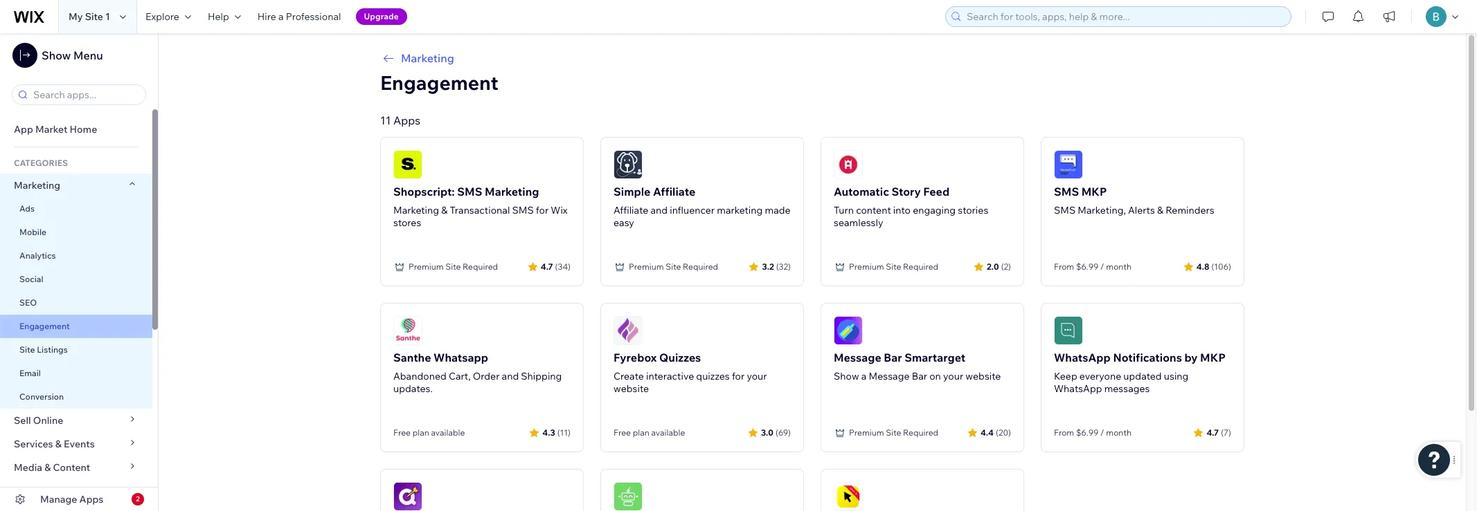 Task type: vqa. For each thing, say whether or not it's contained in the screenshot.
Tags 'button'
no



Task type: locate. For each thing, give the bounding box(es) containing it.
show left menu
[[42, 48, 71, 62]]

1 vertical spatial a
[[861, 370, 867, 383]]

2 from $6.99 / month from the top
[[1054, 428, 1132, 438]]

menu
[[73, 48, 103, 62]]

1 horizontal spatial 4.7
[[1207, 428, 1219, 438]]

4.4 (20)
[[980, 428, 1011, 438]]

required down transactional
[[463, 262, 498, 272]]

quizell product quiz & form logo image
[[393, 483, 422, 512]]

0 vertical spatial 4.7
[[541, 261, 553, 272]]

simple affiliate logo image
[[614, 150, 643, 179]]

0 vertical spatial show
[[42, 48, 71, 62]]

4.8 (106)
[[1196, 261, 1231, 272]]

11
[[380, 114, 391, 127]]

required down engaging
[[903, 262, 938, 272]]

/ for notifications
[[1100, 428, 1104, 438]]

4.7 left (34)
[[541, 261, 553, 272]]

plan down updates.
[[412, 428, 429, 438]]

1 from from the top
[[1054, 262, 1074, 272]]

1 horizontal spatial free plan available
[[614, 428, 685, 438]]

4.7 left (7)
[[1207, 428, 1219, 438]]

0 horizontal spatial affiliate
[[614, 204, 648, 217]]

and inside santhe whatsapp abandoned cart, order and shipping updates.
[[502, 370, 519, 383]]

1 vertical spatial show
[[834, 370, 859, 383]]

$6.99 down everyone
[[1076, 428, 1099, 438]]

shopscript:
[[393, 185, 455, 199]]

free plan available for santhe
[[393, 428, 465, 438]]

stores
[[393, 217, 421, 229]]

simple
[[614, 185, 651, 199]]

premium for shopscript:
[[409, 262, 444, 272]]

1 horizontal spatial show
[[834, 370, 859, 383]]

1 horizontal spatial for
[[732, 370, 745, 383]]

1 horizontal spatial free
[[614, 428, 631, 438]]

1 vertical spatial apps
[[79, 494, 103, 506]]

quizzes
[[696, 370, 730, 383]]

0 horizontal spatial plan
[[412, 428, 429, 438]]

mkp right by
[[1200, 351, 1226, 365]]

1 vertical spatial $6.99
[[1076, 428, 1099, 438]]

shopscript: sms marketing marketing & transactional sms for wix stores
[[393, 185, 568, 229]]

& inside shopscript: sms marketing marketing & transactional sms for wix stores
[[441, 204, 448, 217]]

1 vertical spatial for
[[732, 370, 745, 383]]

email link
[[0, 362, 152, 386]]

1 horizontal spatial website
[[965, 370, 1001, 383]]

for right quizzes
[[732, 370, 745, 383]]

& right the media
[[44, 462, 51, 474]]

and inside "simple affiliate affiliate and influencer marketing made easy"
[[650, 204, 668, 217]]

& right alerts
[[1157, 204, 1163, 217]]

for
[[536, 204, 549, 217], [732, 370, 745, 383]]

0 vertical spatial a
[[278, 10, 284, 23]]

$6.99 down marketing,
[[1076, 262, 1099, 272]]

3.0 (69)
[[761, 428, 791, 438]]

from down keep
[[1054, 428, 1074, 438]]

a inside hire a professional link
[[278, 10, 284, 23]]

for left "wix"
[[536, 204, 549, 217]]

2 free plan available from the left
[[614, 428, 685, 438]]

site for message
[[886, 428, 901, 438]]

free down updates.
[[393, 428, 411, 438]]

1 free from the left
[[393, 428, 411, 438]]

0 horizontal spatial free plan available
[[393, 428, 465, 438]]

messages
[[1104, 383, 1150, 395]]

1 vertical spatial mkp
[[1200, 351, 1226, 365]]

turn
[[834, 204, 854, 217]]

1 vertical spatial from
[[1054, 428, 1074, 438]]

social
[[19, 274, 43, 285]]

story
[[892, 185, 921, 199]]

0 horizontal spatial for
[[536, 204, 549, 217]]

1 from $6.99 / month from the top
[[1054, 262, 1132, 272]]

shopscript: sms marketing logo image
[[393, 150, 422, 179]]

keep
[[1054, 370, 1077, 383]]

sidebar element
[[0, 33, 159, 512]]

2 month from the top
[[1106, 428, 1132, 438]]

marketing down upgrade button
[[401, 51, 454, 65]]

explore
[[145, 10, 179, 23]]

whatsapp
[[1054, 351, 1111, 365], [1054, 383, 1102, 395]]

website inside fyrebox quizzes create interactive quizzes for your website
[[614, 383, 649, 395]]

1 horizontal spatial engagement
[[380, 71, 498, 95]]

engagement link
[[0, 315, 152, 339]]

services & events link
[[0, 433, 152, 456]]

premium down stores
[[409, 262, 444, 272]]

from right the (2)
[[1054, 262, 1074, 272]]

content
[[53, 462, 90, 474]]

0 horizontal spatial free
[[393, 428, 411, 438]]

1 vertical spatial and
[[502, 370, 519, 383]]

1 plan from the left
[[412, 428, 429, 438]]

plan for fyrebox
[[633, 428, 649, 438]]

0 vertical spatial /
[[1100, 262, 1104, 272]]

1 horizontal spatial plan
[[633, 428, 649, 438]]

1 month from the top
[[1106, 262, 1132, 272]]

from for whatsapp notifications by mkp
[[1054, 428, 1074, 438]]

website right on at the bottom
[[965, 370, 1001, 383]]

0 horizontal spatial apps
[[79, 494, 103, 506]]

0 horizontal spatial website
[[614, 383, 649, 395]]

$6.99
[[1076, 262, 1099, 272], [1076, 428, 1099, 438]]

by
[[1184, 351, 1198, 365]]

available down updates.
[[431, 428, 465, 438]]

marketing,
[[1078, 204, 1126, 217]]

1 horizontal spatial bar
[[912, 370, 927, 383]]

free plan available down create
[[614, 428, 685, 438]]

updates.
[[393, 383, 433, 395]]

a right 'hire'
[[278, 10, 284, 23]]

/
[[1100, 262, 1104, 272], [1100, 428, 1104, 438]]

0 vertical spatial from
[[1054, 262, 1074, 272]]

1 vertical spatial month
[[1106, 428, 1132, 438]]

website down fyrebox at the bottom of page
[[614, 383, 649, 395]]

my site 1
[[69, 10, 110, 23]]

2 plan from the left
[[633, 428, 649, 438]]

elements
[[48, 485, 91, 498]]

app market home
[[14, 123, 97, 136]]

a
[[278, 10, 284, 23], [861, 370, 867, 383]]

listings
[[37, 345, 68, 355]]

0 horizontal spatial show
[[42, 48, 71, 62]]

show down message bar smartarget logo
[[834, 370, 859, 383]]

0 horizontal spatial bar
[[884, 351, 902, 365]]

2 whatsapp from the top
[[1054, 383, 1102, 395]]

apps right 11
[[393, 114, 420, 127]]

1 whatsapp from the top
[[1054, 351, 1111, 365]]

site inside sidebar element
[[19, 345, 35, 355]]

0 horizontal spatial available
[[431, 428, 465, 438]]

1 vertical spatial engagement
[[19, 321, 70, 332]]

& down shopscript:
[[441, 204, 448, 217]]

0 horizontal spatial mkp
[[1081, 185, 1107, 199]]

my
[[69, 10, 83, 23]]

required for story
[[903, 262, 938, 272]]

$6.99 for whatsapp
[[1076, 428, 1099, 438]]

whatsapp left messages
[[1054, 383, 1102, 395]]

2 $6.99 from the top
[[1076, 428, 1099, 438]]

for inside fyrebox quizzes create interactive quizzes for your website
[[732, 370, 745, 383]]

0 vertical spatial for
[[536, 204, 549, 217]]

2 from from the top
[[1054, 428, 1074, 438]]

0 vertical spatial whatsapp
[[1054, 351, 1111, 365]]

(2)
[[1001, 261, 1011, 272]]

santhe whatsapp abandoned cart, order and shipping updates.
[[393, 351, 562, 395]]

0 vertical spatial $6.99
[[1076, 262, 1099, 272]]

message left on at the bottom
[[869, 370, 910, 383]]

1 horizontal spatial marketing link
[[380, 50, 1244, 66]]

automatic
[[834, 185, 889, 199]]

1 horizontal spatial and
[[650, 204, 668, 217]]

upgrade button
[[356, 8, 407, 25]]

sell online link
[[0, 409, 152, 433]]

sms mkp logo image
[[1054, 150, 1083, 179]]

a down message bar smartarget logo
[[861, 370, 867, 383]]

0 vertical spatial and
[[650, 204, 668, 217]]

engagement up '11 apps' at top
[[380, 71, 498, 95]]

marketing down shopscript:
[[393, 204, 439, 217]]

santhe
[[393, 351, 431, 365]]

free plan available for fyrebox
[[614, 428, 685, 438]]

1 vertical spatial from $6.99 / month
[[1054, 428, 1132, 438]]

apps right the manage
[[79, 494, 103, 506]]

2 / from the top
[[1100, 428, 1104, 438]]

help button
[[199, 0, 249, 33]]

0 horizontal spatial 4.7
[[541, 261, 553, 272]]

premium site required
[[409, 262, 498, 272], [629, 262, 718, 272], [849, 262, 938, 272], [849, 428, 938, 438]]

site for automatic
[[886, 262, 901, 272]]

mkp inside the whatsapp notifications by mkp keep everyone updated using whatsapp messages
[[1200, 351, 1226, 365]]

&
[[441, 204, 448, 217], [1157, 204, 1163, 217], [55, 438, 62, 451], [44, 462, 51, 474]]

0 vertical spatial apps
[[393, 114, 420, 127]]

premium site required for smartarget
[[849, 428, 938, 438]]

whatsapp up keep
[[1054, 351, 1111, 365]]

affiliate up 'influencer'
[[653, 185, 695, 199]]

marketing link
[[380, 50, 1244, 66], [0, 174, 152, 197]]

1 vertical spatial 4.7
[[1207, 428, 1219, 438]]

2.0 (2)
[[987, 261, 1011, 272]]

2 free from the left
[[614, 428, 631, 438]]

mkp inside sms mkp sms marketing, alerts & reminders
[[1081, 185, 1107, 199]]

1 horizontal spatial available
[[651, 428, 685, 438]]

premium down easy at the left top of page
[[629, 262, 664, 272]]

0 horizontal spatial engagement
[[19, 321, 70, 332]]

1 vertical spatial message
[[869, 370, 910, 383]]

0 horizontal spatial a
[[278, 10, 284, 23]]

create
[[614, 370, 644, 383]]

show menu button
[[12, 43, 103, 68]]

engagement up the site listings
[[19, 321, 70, 332]]

whatsapp notifications by mkp logo image
[[1054, 316, 1083, 346]]

1 vertical spatial marketing link
[[0, 174, 152, 197]]

4.7 for whatsapp notifications by mkp
[[1207, 428, 1219, 438]]

bar
[[884, 351, 902, 365], [912, 370, 927, 383]]

bar left on at the bottom
[[912, 370, 927, 383]]

show inside button
[[42, 48, 71, 62]]

premium down seamlessly in the top right of the page
[[849, 262, 884, 272]]

from $6.99 / month for sms
[[1054, 262, 1132, 272]]

free plan available down updates.
[[393, 428, 465, 438]]

1 horizontal spatial apps
[[393, 114, 420, 127]]

& inside services & events link
[[55, 438, 62, 451]]

analytics link
[[0, 244, 152, 268]]

marketing
[[401, 51, 454, 65], [14, 179, 60, 192], [485, 185, 539, 199], [393, 204, 439, 217]]

1 vertical spatial whatsapp
[[1054, 383, 1102, 395]]

manage apps
[[40, 494, 103, 506]]

0 horizontal spatial marketing link
[[0, 174, 152, 197]]

media
[[14, 462, 42, 474]]

media & content link
[[0, 456, 152, 480]]

message bar smartarget logo image
[[834, 316, 863, 346]]

available down interactive
[[651, 428, 685, 438]]

2 your from the left
[[943, 370, 963, 383]]

1 $6.99 from the top
[[1076, 262, 1099, 272]]

/ down marketing,
[[1100, 262, 1104, 272]]

0 vertical spatial affiliate
[[653, 185, 695, 199]]

1 free plan available from the left
[[393, 428, 465, 438]]

month down marketing,
[[1106, 262, 1132, 272]]

/ down everyone
[[1100, 428, 1104, 438]]

4.7 for shopscript: sms marketing
[[541, 261, 553, 272]]

plan down create
[[633, 428, 649, 438]]

wix
[[551, 204, 568, 217]]

0 vertical spatial from $6.99 / month
[[1054, 262, 1132, 272]]

your right quizzes
[[747, 370, 767, 383]]

1
[[105, 10, 110, 23]]

0 vertical spatial bar
[[884, 351, 902, 365]]

affiliate down simple
[[614, 204, 648, 217]]

1 horizontal spatial mkp
[[1200, 351, 1226, 365]]

from $6.99 / month down marketing,
[[1054, 262, 1132, 272]]

from $6.99 / month down messages
[[1054, 428, 1132, 438]]

on
[[929, 370, 941, 383]]

0 vertical spatial mkp
[[1081, 185, 1107, 199]]

your right on at the bottom
[[943, 370, 963, 383]]

your
[[747, 370, 767, 383], [943, 370, 963, 383]]

1 / from the top
[[1100, 262, 1104, 272]]

manage
[[40, 494, 77, 506]]

1 horizontal spatial your
[[943, 370, 963, 383]]

(20)
[[996, 428, 1011, 438]]

0 vertical spatial engagement
[[380, 71, 498, 95]]

message bar smartarget show a message bar on your website
[[834, 351, 1001, 383]]

premium up smartarget corner ribbon logo
[[849, 428, 884, 438]]

and down simple
[[650, 204, 668, 217]]

& left events
[[55, 438, 62, 451]]

show inside message bar smartarget show a message bar on your website
[[834, 370, 859, 383]]

a inside message bar smartarget show a message bar on your website
[[861, 370, 867, 383]]

and right 'order'
[[502, 370, 519, 383]]

1 vertical spatial bar
[[912, 370, 927, 383]]

required down 'influencer'
[[683, 262, 718, 272]]

0 horizontal spatial your
[[747, 370, 767, 383]]

cart,
[[449, 370, 471, 383]]

0 horizontal spatial and
[[502, 370, 519, 383]]

order
[[473, 370, 500, 383]]

shipping
[[521, 370, 562, 383]]

premium site required for affiliate
[[629, 262, 718, 272]]

message
[[834, 351, 881, 365], [869, 370, 910, 383]]

mobile link
[[0, 221, 152, 244]]

marketing down 'categories'
[[14, 179, 60, 192]]

& inside sms mkp sms marketing, alerts & reminders
[[1157, 204, 1163, 217]]

month down messages
[[1106, 428, 1132, 438]]

free down create
[[614, 428, 631, 438]]

bar left smartarget
[[884, 351, 902, 365]]

1 vertical spatial affiliate
[[614, 204, 648, 217]]

0 vertical spatial month
[[1106, 262, 1132, 272]]

sms left "wix"
[[512, 204, 534, 217]]

required down on at the bottom
[[903, 428, 938, 438]]

engagement
[[380, 71, 498, 95], [19, 321, 70, 332]]

1 your from the left
[[747, 370, 767, 383]]

1 available from the left
[[431, 428, 465, 438]]

message down message bar smartarget logo
[[834, 351, 881, 365]]

apps inside sidebar element
[[79, 494, 103, 506]]

mkp up marketing,
[[1081, 185, 1107, 199]]

(106)
[[1211, 261, 1231, 272]]

1 vertical spatial /
[[1100, 428, 1104, 438]]

month for notifications
[[1106, 428, 1132, 438]]

1 horizontal spatial a
[[861, 370, 867, 383]]

2 available from the left
[[651, 428, 685, 438]]

help
[[208, 10, 229, 23]]

social link
[[0, 268, 152, 292]]



Task type: describe. For each thing, give the bounding box(es) containing it.
sell online
[[14, 415, 63, 427]]

arigato automation logo image
[[614, 483, 643, 512]]

(34)
[[555, 261, 571, 272]]

marketing inside sidebar element
[[14, 179, 60, 192]]

seamlessly
[[834, 217, 883, 229]]

Search apps... field
[[29, 85, 141, 105]]

1 horizontal spatial affiliate
[[653, 185, 695, 199]]

analytics
[[19, 251, 56, 261]]

0 vertical spatial marketing link
[[380, 50, 1244, 66]]

transactional
[[450, 204, 510, 217]]

email
[[19, 368, 41, 379]]

& inside media & content link
[[44, 462, 51, 474]]

(69)
[[776, 428, 791, 438]]

3.0
[[761, 428, 773, 438]]

into
[[893, 204, 911, 217]]

4.3
[[542, 428, 555, 438]]

notifications
[[1113, 351, 1182, 365]]

premium for simple
[[629, 262, 664, 272]]

4.3 (11)
[[542, 428, 571, 438]]

smartarget corner ribbon logo image
[[834, 483, 863, 512]]

online
[[33, 415, 63, 427]]

engaging
[[913, 204, 956, 217]]

$6.99 for sms
[[1076, 262, 1099, 272]]

design
[[14, 485, 46, 498]]

hire
[[257, 10, 276, 23]]

professional
[[286, 10, 341, 23]]

seo
[[19, 298, 37, 308]]

show menu
[[42, 48, 103, 62]]

automatic story feed turn content into engaging stories seamlessly
[[834, 185, 988, 229]]

premium for message
[[849, 428, 884, 438]]

smartarget
[[905, 351, 965, 365]]

available for quizzes
[[651, 428, 685, 438]]

easy
[[614, 217, 634, 229]]

interactive
[[646, 370, 694, 383]]

whatsapp
[[434, 351, 488, 365]]

hire a professional link
[[249, 0, 349, 33]]

month for mkp
[[1106, 262, 1132, 272]]

market
[[35, 123, 67, 136]]

sms up transactional
[[457, 185, 482, 199]]

Search for tools, apps, help & more... field
[[963, 7, 1287, 26]]

reminders
[[1166, 204, 1214, 217]]

content
[[856, 204, 891, 217]]

app
[[14, 123, 33, 136]]

sms left marketing,
[[1054, 204, 1076, 217]]

marketing
[[717, 204, 763, 217]]

design elements
[[14, 485, 91, 498]]

(11)
[[557, 428, 571, 438]]

free for fyrebox quizzes
[[614, 428, 631, 438]]

plan for santhe
[[412, 428, 429, 438]]

conversion link
[[0, 386, 152, 409]]

4.7 (7)
[[1207, 428, 1231, 438]]

app market home link
[[0, 118, 152, 141]]

free for santhe whatsapp
[[393, 428, 411, 438]]

(7)
[[1221, 428, 1231, 438]]

home
[[70, 123, 97, 136]]

site listings
[[19, 345, 68, 355]]

fyrebox quizzes create interactive quizzes for your website
[[614, 351, 767, 395]]

whatsapp notifications by mkp keep everyone updated using whatsapp messages
[[1054, 351, 1226, 395]]

your inside message bar smartarget show a message bar on your website
[[943, 370, 963, 383]]

using
[[1164, 370, 1189, 383]]

services & events
[[14, 438, 95, 451]]

made
[[765, 204, 791, 217]]

2
[[136, 495, 140, 504]]

services
[[14, 438, 53, 451]]

premium site required for marketing
[[409, 262, 498, 272]]

stories
[[958, 204, 988, 217]]

ads
[[19, 204, 35, 214]]

(32)
[[776, 261, 791, 272]]

site listings link
[[0, 339, 152, 362]]

4.8
[[1196, 261, 1209, 272]]

website inside message bar smartarget show a message bar on your website
[[965, 370, 1001, 383]]

quizzes
[[659, 351, 701, 365]]

your inside fyrebox quizzes create interactive quizzes for your website
[[747, 370, 767, 383]]

from for sms mkp
[[1054, 262, 1074, 272]]

site for simple
[[666, 262, 681, 272]]

from $6.99 / month for whatsapp
[[1054, 428, 1132, 438]]

design elements link
[[0, 480, 152, 503]]

2.0
[[987, 261, 999, 272]]

fyrebox
[[614, 351, 657, 365]]

apps for 11 apps
[[393, 114, 420, 127]]

feed
[[923, 185, 949, 199]]

0 vertical spatial message
[[834, 351, 881, 365]]

abandoned
[[393, 370, 446, 383]]

events
[[64, 438, 95, 451]]

/ for mkp
[[1100, 262, 1104, 272]]

categories
[[14, 158, 68, 168]]

premium for automatic
[[849, 262, 884, 272]]

everyone
[[1079, 370, 1121, 383]]

4.7 (34)
[[541, 261, 571, 272]]

mobile
[[19, 227, 46, 238]]

sell
[[14, 415, 31, 427]]

apps for manage apps
[[79, 494, 103, 506]]

ads link
[[0, 197, 152, 221]]

for inside shopscript: sms marketing marketing & transactional sms for wix stores
[[536, 204, 549, 217]]

premium site required for feed
[[849, 262, 938, 272]]

engagement inside sidebar element
[[19, 321, 70, 332]]

required for bar
[[903, 428, 938, 438]]

4.4
[[980, 428, 994, 438]]

marketing up transactional
[[485, 185, 539, 199]]

upgrade
[[364, 11, 399, 21]]

site for shopscript:
[[445, 262, 461, 272]]

fyrebox quizzes logo image
[[614, 316, 643, 346]]

influencer
[[670, 204, 715, 217]]

seo link
[[0, 292, 152, 315]]

required for sms
[[463, 262, 498, 272]]

santhe whatsapp logo image
[[393, 316, 422, 346]]

3.2
[[762, 261, 774, 272]]

available for whatsapp
[[431, 428, 465, 438]]

sms mkp sms marketing, alerts & reminders
[[1054, 185, 1214, 217]]

updated
[[1123, 370, 1162, 383]]

required for affiliate
[[683, 262, 718, 272]]

automatic story feed logo image
[[834, 150, 863, 179]]

sms down sms mkp logo
[[1054, 185, 1079, 199]]



